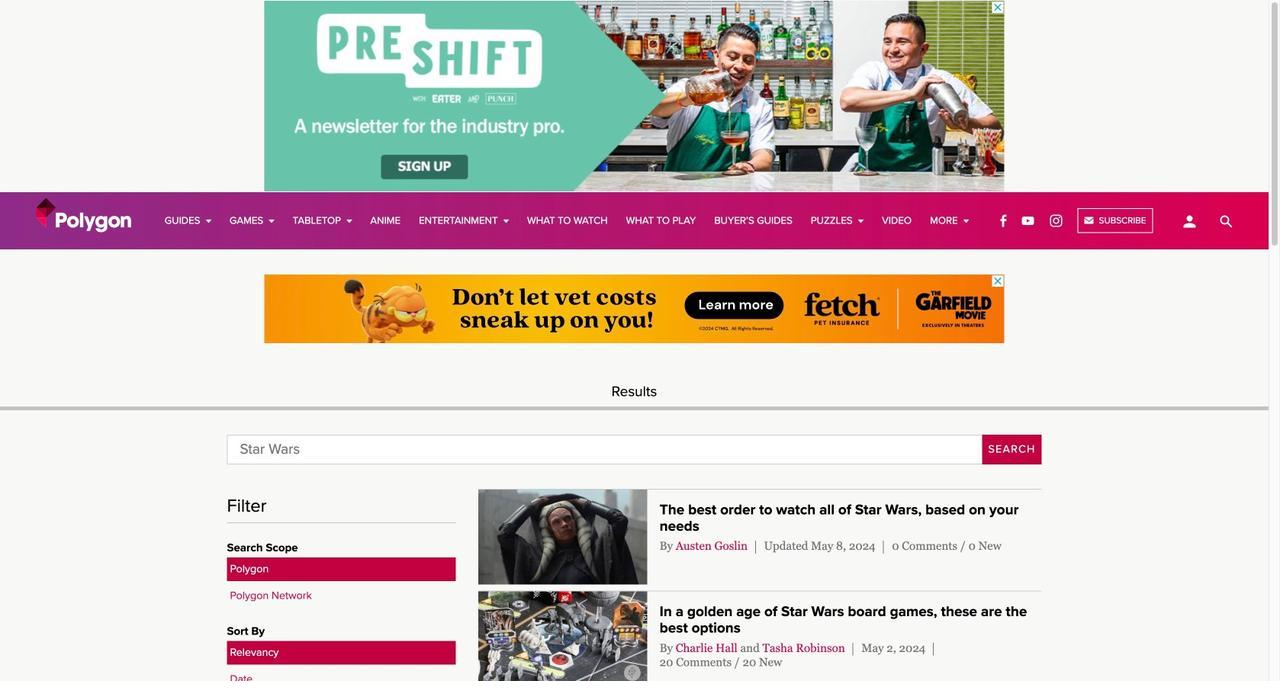 Task type: vqa. For each thing, say whether or not it's contained in the screenshot.
Pikachu field
no



Task type: describe. For each thing, give the bounding box(es) containing it.
2 advertisement element from the top
[[264, 275, 1005, 343]]



Task type: locate. For each thing, give the bounding box(es) containing it.
1 vertical spatial advertisement element
[[264, 275, 1005, 343]]

Star Wars field
[[227, 435, 983, 465]]

a battle on the planet naboo in star wars rebellion. the board is filled with plastic miniatures, including rebel commandoes, storm troopers, and at-at. image
[[479, 592, 648, 682]]

ahsoka tano lifts the hood off her cloak as she looks at the ruins around her in a scene from the disney plus series ahsoka image
[[479, 490, 648, 585]]

0 vertical spatial advertisement element
[[264, 1, 1005, 192]]

advertisement element
[[264, 1, 1005, 192], [264, 275, 1005, 343]]

1 advertisement element from the top
[[264, 1, 1005, 192]]



